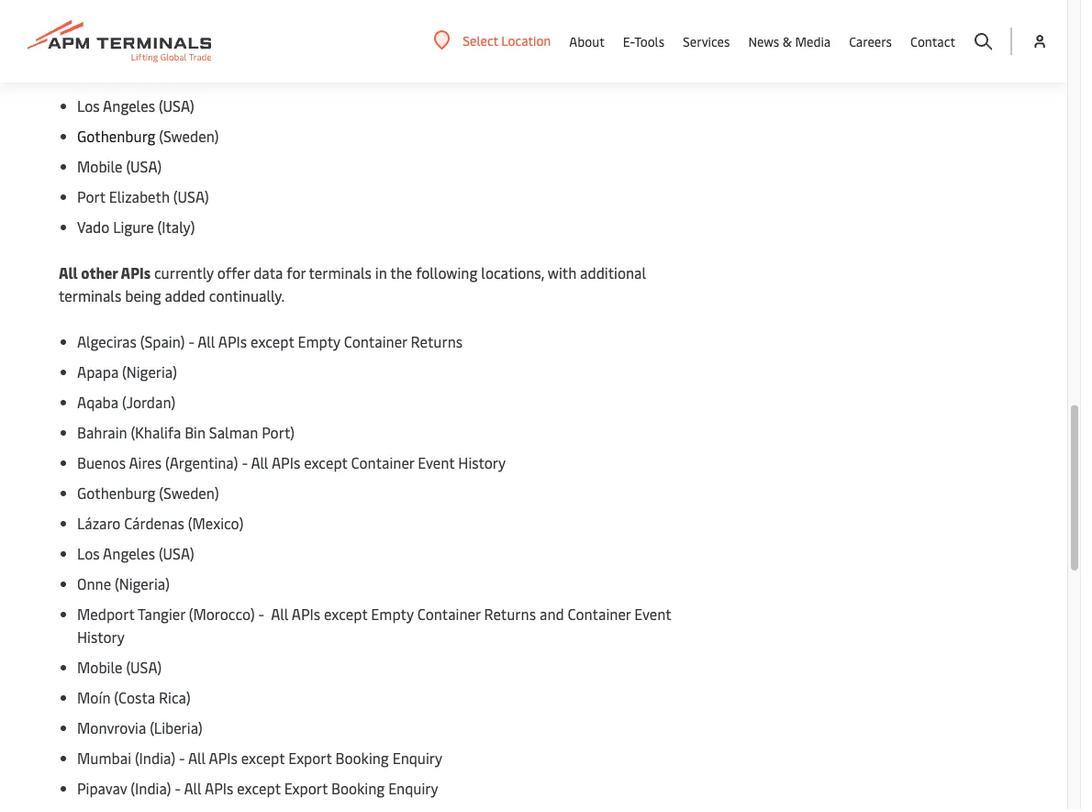 Task type: describe. For each thing, give the bounding box(es) containing it.
event inside 'medport tangier (morocco) -  all apis except empty container returns and container event history'
[[635, 605, 671, 625]]

(morocco) -
[[189, 605, 264, 625]]

being
[[125, 287, 161, 306]]

1 (sweden) from the top
[[159, 127, 219, 147]]

lázaro cárdenas (mexico)
[[77, 514, 244, 534]]

media
[[795, 33, 831, 50]]

services
[[683, 33, 730, 50]]

e-tools
[[623, 33, 665, 50]]

currently offer data for terminals in the following locations, with additional terminals being added continually.
[[59, 264, 646, 306]]

- for mumbai
[[179, 749, 185, 769]]

about button
[[569, 0, 605, 83]]

news & media button
[[748, 0, 831, 83]]

returns for medport tangier (morocco) -  all apis except empty container returns and container event history
[[484, 605, 536, 625]]

1 los from the top
[[77, 97, 100, 116]]

contact
[[911, 33, 955, 50]]

e-
[[623, 33, 634, 50]]

added
[[165, 287, 206, 306]]

aires
[[129, 454, 162, 473]]

tangier
[[138, 605, 185, 625]]

1 los angeles (usa) from the top
[[77, 97, 194, 116]]

2 mobile from the top
[[77, 658, 123, 678]]

1 horizontal spatial terminals
[[309, 264, 372, 283]]

2 los from the top
[[77, 544, 100, 564]]

terminal
[[59, 0, 157, 35]]

the
[[390, 264, 412, 283]]

&
[[783, 33, 792, 50]]

(argentina)
[[165, 454, 238, 473]]

(mexico)
[[188, 514, 244, 534]]

in
[[375, 264, 387, 283]]

1 angeles from the top
[[103, 97, 155, 116]]

location
[[501, 32, 551, 49]]

1 vertical spatial container
[[351, 454, 414, 473]]

tools
[[634, 33, 665, 50]]

apis down port)
[[272, 454, 300, 473]]

algeciras
[[77, 332, 137, 352]]

buenos
[[77, 454, 126, 473]]

news & media
[[748, 33, 831, 50]]

about
[[569, 33, 605, 50]]

(italy)
[[157, 218, 195, 237]]

(nigeria) for onne (nigeria)
[[115, 575, 170, 595]]

aqaba (jordan)
[[77, 393, 179, 413]]

bahrain (khalifa bin salman port)
[[77, 423, 295, 443]]

pipavav (india) - all apis except export booking enquiry
[[77, 779, 438, 799]]

apapa (nigeria)
[[77, 363, 177, 382]]

(jordan)
[[122, 393, 176, 413]]

services button
[[683, 0, 730, 83]]

onne
[[77, 575, 111, 595]]

algeciras (spain) - all apis except empty container returns
[[77, 332, 463, 352]]

medport tangier (morocco) -  all apis except empty container returns and container event history
[[77, 605, 671, 648]]

careers
[[849, 33, 892, 50]]

(india) for mumbai
[[135, 749, 175, 769]]

booking for pipavav (india) - all apis except export booking enquiry
[[331, 779, 385, 799]]

ligure
[[113, 218, 154, 237]]

with
[[548, 264, 577, 283]]

(costa
[[114, 689, 155, 708]]

medport
[[77, 605, 134, 625]]

enquiry for mumbai (india) - all apis except export booking enquiry
[[393, 749, 442, 769]]

elizabeth
[[109, 187, 170, 207]]

careers button
[[849, 0, 892, 83]]

empty for (morocco) -
[[371, 605, 414, 625]]

moín (costa rica)
[[77, 689, 191, 708]]

port)
[[262, 423, 295, 443]]

and container
[[540, 605, 631, 625]]

bahrain
[[77, 423, 127, 443]]

1 gothenburg (sweden) from the top
[[77, 127, 219, 147]]

port
[[77, 187, 105, 207]]

except inside 'medport tangier (morocco) -  all apis except empty container returns and container event history'
[[324, 605, 368, 625]]

data
[[253, 264, 283, 283]]

2 mobile (usa) from the top
[[77, 658, 162, 678]]

1 gothenburg from the top
[[77, 127, 156, 147]]

apis up "being"
[[121, 264, 151, 283]]

(india) for pipavav
[[131, 779, 171, 799]]

cárdenas
[[124, 514, 184, 534]]

other
[[81, 264, 118, 283]]

monvrovia (liberia)
[[77, 719, 203, 739]]

apis inside 'medport tangier (morocco) -  all apis except empty container returns and container event history'
[[292, 605, 320, 625]]

2 gothenburg from the top
[[77, 484, 156, 504]]

appointment
[[126, 51, 215, 70]]

continually.
[[209, 287, 285, 306]]

monvrovia
[[77, 719, 146, 739]]

aqaba
[[77, 393, 118, 413]]

pipavav
[[77, 779, 127, 799]]

currently
[[154, 264, 214, 283]]

terminal availability
[[59, 0, 283, 35]]

mumbai (india) - all apis except export booking enquiry
[[77, 749, 442, 769]]

contact button
[[911, 0, 955, 83]]

salman
[[209, 423, 258, 443]]

truck
[[85, 51, 123, 70]]

availability
[[164, 0, 283, 35]]

2 gothenburg (sweden) from the top
[[77, 484, 219, 504]]



Task type: vqa. For each thing, say whether or not it's contained in the screenshot.
"CMA" corresponding to CMA CGM TAGE
no



Task type: locate. For each thing, give the bounding box(es) containing it.
(usa)
[[159, 97, 194, 116], [126, 157, 162, 177], [173, 187, 209, 207], [159, 544, 194, 564], [126, 658, 162, 678]]

mobile up port
[[77, 157, 123, 177]]

1 horizontal spatial empty
[[371, 605, 414, 625]]

angeles up 'onne (nigeria)'
[[103, 544, 155, 564]]

1 vertical spatial enquiry
[[388, 779, 438, 799]]

0 vertical spatial returns
[[411, 332, 463, 352]]

gothenburg (sweden)
[[77, 127, 219, 147], [77, 484, 219, 504]]

(usa) up (italy)
[[173, 187, 209, 207]]

returns for algeciras (spain) - all apis except empty container returns
[[411, 332, 463, 352]]

1 vertical spatial (nigeria)
[[115, 575, 170, 595]]

los down truck
[[77, 97, 100, 116]]

0 vertical spatial mobile (usa)
[[77, 157, 162, 177]]

0 vertical spatial empty
[[298, 332, 340, 352]]

vado ligure (italy)
[[77, 218, 198, 237]]

1 vertical spatial (sweden)
[[159, 484, 219, 504]]

0 vertical spatial (india)
[[135, 749, 175, 769]]

2 (sweden) from the top
[[159, 484, 219, 504]]

los
[[77, 97, 100, 116], [77, 544, 100, 564]]

0 vertical spatial los angeles (usa)
[[77, 97, 194, 116]]

angeles down our truck appointment api
[[103, 97, 155, 116]]

(india)
[[135, 749, 175, 769], [131, 779, 171, 799]]

1 vertical spatial returns
[[484, 605, 536, 625]]

(sweden) up port elizabeth (usa)
[[159, 127, 219, 147]]

0 vertical spatial (nigeria)
[[122, 363, 177, 382]]

(usa) up (costa
[[126, 658, 162, 678]]

los up the "onne"
[[77, 544, 100, 564]]

los angeles (usa)
[[77, 97, 194, 116], [77, 544, 194, 564]]

2 vertical spatial container
[[417, 605, 481, 625]]

all other apis
[[59, 264, 151, 283]]

0 horizontal spatial returns
[[411, 332, 463, 352]]

0 vertical spatial booking
[[336, 749, 389, 769]]

0 vertical spatial gothenburg (sweden)
[[77, 127, 219, 147]]

terminals left in
[[309, 264, 372, 283]]

all
[[59, 264, 78, 283], [251, 454, 268, 473], [188, 749, 206, 769], [184, 779, 202, 799]]

export for pipavav (india) - all apis except export booking enquiry
[[284, 779, 328, 799]]

0 vertical spatial history
[[458, 454, 506, 473]]

terminals
[[309, 264, 372, 283], [59, 287, 121, 306]]

container
[[344, 332, 407, 352], [351, 454, 414, 473], [417, 605, 481, 625]]

export for mumbai (india) - all apis except export booking enquiry
[[288, 749, 332, 769]]

1 vertical spatial (india)
[[131, 779, 171, 799]]

1 horizontal spatial history
[[458, 454, 506, 473]]

our
[[59, 51, 82, 70]]

except
[[251, 332, 294, 352], [304, 454, 348, 473], [324, 605, 368, 625], [241, 749, 285, 769], [237, 779, 281, 799]]

gothenburg up elizabeth
[[77, 127, 156, 147]]

- for pipavav
[[175, 779, 181, 799]]

e-tools button
[[623, 0, 665, 83]]

0 horizontal spatial history
[[77, 628, 125, 648]]

booking for mumbai (india) - all apis except export booking enquiry
[[336, 749, 389, 769]]

(nigeria)
[[122, 363, 177, 382], [115, 575, 170, 595]]

(nigeria) up '(jordan)'
[[122, 363, 177, 382]]

export down mumbai (india) - all apis except export booking enquiry
[[284, 779, 328, 799]]

select location button
[[434, 30, 551, 50]]

rica)
[[159, 689, 191, 708]]

our truck appointment api
[[59, 51, 241, 70]]

additional
[[580, 264, 646, 283]]

los angeles (usa) down our truck appointment api
[[77, 97, 194, 116]]

mobile
[[77, 157, 123, 177], [77, 658, 123, 678]]

1 vertical spatial gothenburg
[[77, 484, 156, 504]]

lázaro
[[77, 514, 121, 534]]

1 vertical spatial empty
[[371, 605, 414, 625]]

history inside 'medport tangier (morocco) -  all apis except empty container returns and container event history'
[[77, 628, 125, 648]]

1 mobile (usa) from the top
[[77, 157, 162, 177]]

angeles
[[103, 97, 155, 116], [103, 544, 155, 564]]

1 vertical spatial angeles
[[103, 544, 155, 564]]

api
[[218, 51, 241, 70]]

apis right (morocco) -
[[292, 605, 320, 625]]

(sweden)
[[159, 127, 219, 147], [159, 484, 219, 504]]

(liberia)
[[150, 719, 203, 739]]

returns down "following" at the top
[[411, 332, 463, 352]]

1 vertical spatial los
[[77, 544, 100, 564]]

- for algeciras
[[189, 332, 195, 352]]

0 horizontal spatial terminals
[[59, 287, 121, 306]]

moín
[[77, 689, 111, 708]]

for
[[287, 264, 306, 283]]

1 vertical spatial los angeles (usa)
[[77, 544, 194, 564]]

port elizabeth (usa)
[[77, 187, 209, 207]]

0 vertical spatial terminals
[[309, 264, 372, 283]]

(khalifa
[[131, 423, 181, 443]]

mumbai
[[77, 749, 131, 769]]

vado
[[77, 218, 110, 237]]

offer
[[217, 264, 250, 283]]

terminals down the other
[[59, 287, 121, 306]]

buenos aires (argentina) - all apis except container event history
[[77, 454, 506, 473]]

history
[[458, 454, 506, 473], [77, 628, 125, 648]]

mobile (usa) up elizabeth
[[77, 157, 162, 177]]

0 vertical spatial container
[[344, 332, 407, 352]]

1 vertical spatial mobile
[[77, 658, 123, 678]]

1 vertical spatial gothenburg (sweden)
[[77, 484, 219, 504]]

1 vertical spatial event
[[635, 605, 671, 625]]

(india) down monvrovia (liberia)
[[135, 749, 175, 769]]

gothenburg (sweden) down aires
[[77, 484, 219, 504]]

select location
[[463, 32, 551, 49]]

mobile up moín
[[77, 658, 123, 678]]

empty
[[298, 332, 340, 352], [371, 605, 414, 625]]

enquiry
[[393, 749, 442, 769], [388, 779, 438, 799]]

(nigeria) up tangier
[[115, 575, 170, 595]]

booking
[[336, 749, 389, 769], [331, 779, 385, 799]]

empty inside 'medport tangier (morocco) -  all apis except empty container returns and container event history'
[[371, 605, 414, 625]]

(india) right the pipavav
[[131, 779, 171, 799]]

apis
[[121, 264, 151, 283], [218, 332, 247, 352], [272, 454, 300, 473], [292, 605, 320, 625], [209, 749, 238, 769], [205, 779, 233, 799]]

1 vertical spatial history
[[77, 628, 125, 648]]

locations,
[[481, 264, 544, 283]]

0 vertical spatial angeles
[[103, 97, 155, 116]]

apis down mumbai (india) - all apis except export booking enquiry
[[205, 779, 233, 799]]

apapa
[[77, 363, 119, 382]]

0 vertical spatial event
[[418, 454, 455, 473]]

(usa) down appointment
[[159, 97, 194, 116]]

event
[[418, 454, 455, 473], [635, 605, 671, 625]]

enquiry for pipavav (india) - all apis except export booking enquiry
[[388, 779, 438, 799]]

news
[[748, 33, 780, 50]]

returns
[[411, 332, 463, 352], [484, 605, 536, 625]]

following
[[416, 264, 478, 283]]

1 vertical spatial export
[[284, 779, 328, 799]]

onne (nigeria)
[[77, 575, 170, 595]]

0 horizontal spatial empty
[[298, 332, 340, 352]]

export up pipavav (india) - all apis except export booking enquiry
[[288, 749, 332, 769]]

0 vertical spatial gothenburg
[[77, 127, 156, 147]]

returns left and container
[[484, 605, 536, 625]]

(nigeria) for apapa (nigeria)
[[122, 363, 177, 382]]

1 horizontal spatial event
[[635, 605, 671, 625]]

-
[[189, 332, 195, 352], [242, 454, 248, 473], [179, 749, 185, 769], [175, 779, 181, 799]]

mobile (usa) up moín (costa rica) at the bottom of the page
[[77, 658, 162, 678]]

bin
[[185, 423, 206, 443]]

returns inside 'medport tangier (morocco) -  all apis except empty container returns and container event history'
[[484, 605, 536, 625]]

1 horizontal spatial returns
[[484, 605, 536, 625]]

gothenburg
[[77, 127, 156, 147], [77, 484, 156, 504]]

0 vertical spatial (sweden)
[[159, 127, 219, 147]]

0 vertical spatial mobile
[[77, 157, 123, 177]]

gothenburg (sweden) up port elizabeth (usa)
[[77, 127, 219, 147]]

apis down continually.
[[218, 332, 247, 352]]

1 vertical spatial mobile (usa)
[[77, 658, 162, 678]]

1 vertical spatial terminals
[[59, 287, 121, 306]]

empty for -
[[298, 332, 340, 352]]

(sweden) down (argentina)
[[159, 484, 219, 504]]

0 vertical spatial los
[[77, 97, 100, 116]]

(usa) down lázaro cárdenas (mexico)
[[159, 544, 194, 564]]

1 mobile from the top
[[77, 157, 123, 177]]

2 angeles from the top
[[103, 544, 155, 564]]

apis up pipavav (india) - all apis except export booking enquiry
[[209, 749, 238, 769]]

container inside 'medport tangier (morocco) -  all apis except empty container returns and container event history'
[[417, 605, 481, 625]]

1 vertical spatial booking
[[331, 779, 385, 799]]

(usa) up port elizabeth (usa)
[[126, 157, 162, 177]]

0 vertical spatial enquiry
[[393, 749, 442, 769]]

gothenburg down buenos at the bottom of page
[[77, 484, 156, 504]]

container for (morocco) -
[[417, 605, 481, 625]]

0 vertical spatial export
[[288, 749, 332, 769]]

export
[[288, 749, 332, 769], [284, 779, 328, 799]]

0 horizontal spatial event
[[418, 454, 455, 473]]

select
[[463, 32, 498, 49]]

2 los angeles (usa) from the top
[[77, 544, 194, 564]]

container for -
[[344, 332, 407, 352]]

los angeles (usa) up 'onne (nigeria)'
[[77, 544, 194, 564]]

(spain)
[[140, 332, 185, 352]]



